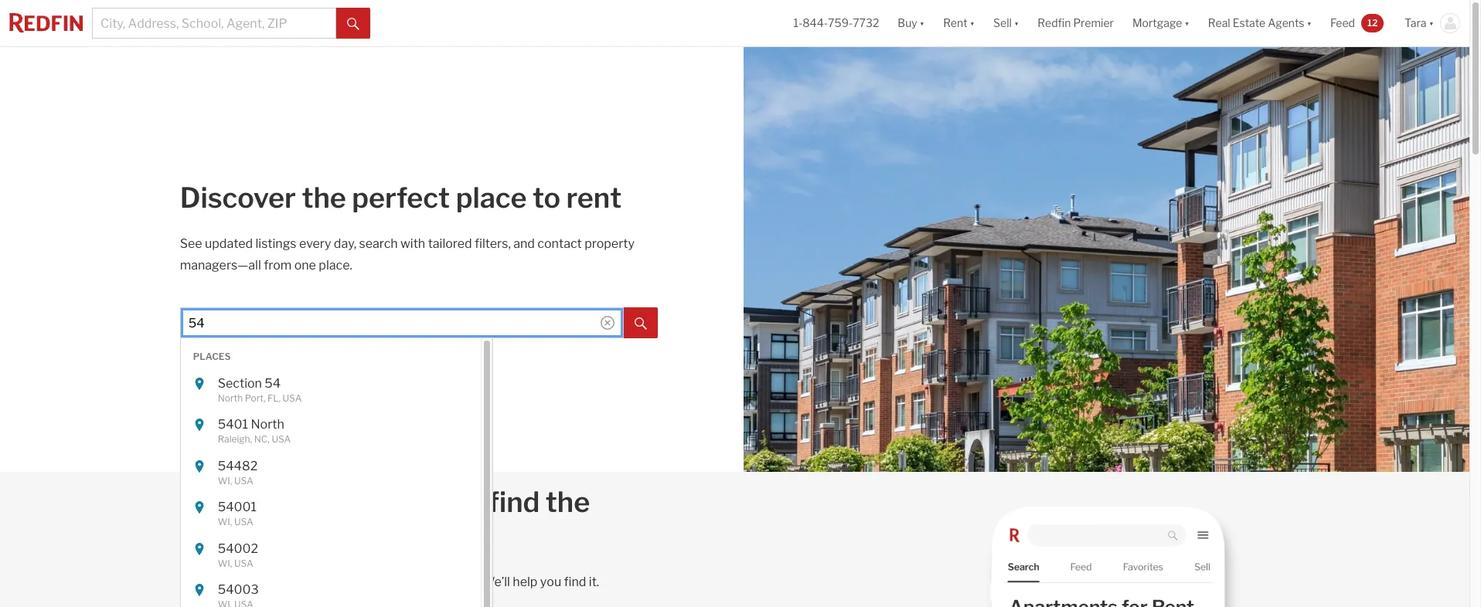Task type: locate. For each thing, give the bounding box(es) containing it.
submit search image
[[635, 318, 647, 330]]

rent
[[566, 181, 622, 215]]

3 wi, from the top
[[218, 558, 232, 569]]

▾ for sell ▾
[[1014, 17, 1019, 30]]

usa
[[283, 392, 302, 404], [272, 434, 291, 445], [234, 475, 253, 487], [234, 516, 253, 528], [234, 558, 253, 569]]

0 vertical spatial north
[[218, 392, 243, 404]]

1 horizontal spatial perfect
[[352, 181, 450, 215]]

managers—all
[[180, 258, 261, 273]]

1 ▾ from the left
[[920, 17, 925, 30]]

2 ▾ from the left
[[970, 17, 975, 30]]

port,
[[245, 392, 266, 404]]

you right help
[[540, 575, 561, 590]]

0 horizontal spatial to
[[455, 486, 483, 520]]

you down 54482 link
[[329, 486, 377, 520]]

wi, inside 54002 wi, usa
[[218, 558, 232, 569]]

4 ▾ from the left
[[1185, 17, 1190, 30]]

buy
[[898, 17, 917, 30]]

everything
[[180, 486, 323, 520]]

1 vertical spatial wi,
[[218, 516, 232, 528]]

0 horizontal spatial perfect
[[209, 575, 251, 590]]

0 horizontal spatial the
[[302, 181, 346, 215]]

search input image
[[601, 316, 615, 330]]

1 vertical spatial the
[[546, 486, 590, 520]]

1 vertical spatial north
[[251, 418, 284, 432]]

discover the perfect place to rent
[[180, 181, 622, 215]]

perfect
[[352, 181, 450, 215], [209, 575, 251, 590]]

6 ▾ from the left
[[1429, 17, 1434, 30]]

1 vertical spatial find
[[564, 575, 586, 590]]

to
[[533, 181, 561, 215], [455, 486, 483, 520]]

2 wi, from the top
[[218, 516, 232, 528]]

to left rent
[[533, 181, 561, 215]]

0 vertical spatial to
[[533, 181, 561, 215]]

2 vertical spatial wi,
[[218, 558, 232, 569]]

usa down 54482
[[234, 475, 253, 487]]

wi, inside 54001 wi, usa
[[218, 516, 232, 528]]

buy ▾ button
[[889, 0, 934, 46]]

rent ▾ button
[[943, 0, 975, 46]]

mortgage
[[1133, 17, 1182, 30]]

0 horizontal spatial find
[[488, 486, 540, 520]]

usa for 54001
[[234, 516, 253, 528]]

buy ▾ button
[[898, 0, 925, 46]]

▾ right sell
[[1014, 17, 1019, 30]]

agents
[[1268, 17, 1305, 30]]

perfect up with
[[352, 181, 450, 215]]

real estate agents ▾
[[1208, 17, 1312, 30]]

5 ▾ from the left
[[1307, 17, 1312, 30]]

1 horizontal spatial the
[[546, 486, 590, 520]]

▾
[[920, 17, 925, 30], [970, 17, 975, 30], [1014, 17, 1019, 30], [1185, 17, 1190, 30], [1307, 17, 1312, 30], [1429, 17, 1434, 30]]

wi, for 54482
[[218, 475, 232, 487]]

or
[[358, 575, 371, 590]]

▾ right agents
[[1307, 17, 1312, 30]]

1 horizontal spatial north
[[251, 418, 284, 432]]

from
[[264, 258, 292, 273]]

see updated listings every day, search with tailored filters, and contact property managers—all from one place.
[[180, 237, 635, 273]]

updated
[[205, 237, 253, 251]]

wi, down 54482
[[218, 475, 232, 487]]

54
[[265, 376, 281, 391]]

▾ right rent
[[970, 17, 975, 30]]

everything you need to find the rental you'll love
[[180, 486, 590, 554]]

usa inside 54002 wi, usa
[[234, 558, 253, 569]]

one
[[294, 258, 316, 273]]

0 horizontal spatial you
[[329, 486, 377, 520]]

usa down 54002
[[234, 558, 253, 569]]

find
[[488, 486, 540, 520], [564, 575, 586, 590]]

sell ▾ button
[[993, 0, 1019, 46]]

1 vertical spatial you
[[540, 575, 561, 590]]

mortgage ▾ button
[[1133, 0, 1190, 46]]

perfect down 54002 wi, usa
[[209, 575, 251, 590]]

844-
[[803, 17, 828, 30]]

to right need
[[455, 486, 483, 520]]

54482 wi, usa
[[218, 459, 258, 487]]

places
[[193, 351, 231, 363]]

wi, inside 54482 wi, usa
[[218, 475, 232, 487]]

wi,
[[218, 475, 232, 487], [218, 516, 232, 528], [218, 558, 232, 569]]

see
[[180, 237, 202, 251]]

apartment,
[[292, 575, 356, 590]]

mortgage ▾ button
[[1123, 0, 1199, 46]]

you'll
[[264, 520, 333, 554]]

is
[[412, 575, 421, 590]]

rent ▾
[[943, 17, 975, 30]]

need
[[383, 486, 449, 520]]

0 vertical spatial you
[[329, 486, 377, 520]]

usa inside 54482 wi, usa
[[234, 475, 253, 487]]

54003
[[218, 583, 259, 598]]

▾ for mortgage ▾
[[1185, 17, 1190, 30]]

real
[[1208, 17, 1231, 30]]

the
[[302, 181, 346, 215], [546, 486, 590, 520]]

1 vertical spatial to
[[455, 486, 483, 520]]

usa inside 54001 wi, usa
[[234, 516, 253, 528]]

usa inside section 54 north port, fl, usa
[[283, 392, 302, 404]]

listings
[[255, 237, 296, 251]]

▾ right "tara"
[[1429, 17, 1434, 30]]

1-
[[793, 17, 803, 30]]

north up nc,
[[251, 418, 284, 432]]

rent
[[943, 17, 968, 30]]

wi, down 54001
[[218, 516, 232, 528]]

wi, for 54002
[[218, 558, 232, 569]]

3 ▾ from the left
[[1014, 17, 1019, 30]]

7732
[[853, 17, 879, 30]]

your
[[180, 575, 206, 590]]

▾ right buy
[[920, 17, 925, 30]]

1 horizontal spatial to
[[533, 181, 561, 215]]

rental
[[180, 520, 258, 554]]

estate
[[1233, 17, 1266, 30]]

0 vertical spatial wi,
[[218, 475, 232, 487]]

north inside 5401 north raleigh, nc, usa
[[251, 418, 284, 432]]

0 vertical spatial find
[[488, 486, 540, 520]]

54003 link
[[181, 577, 481, 608], [218, 583, 434, 598]]

usa right fl, at the bottom
[[283, 392, 302, 404]]

usa down 54001
[[234, 516, 253, 528]]

5401
[[218, 418, 248, 432]]

1 horizontal spatial find
[[564, 575, 586, 590]]

1 vertical spatial perfect
[[209, 575, 251, 590]]

5401 north raleigh, nc, usa
[[218, 418, 291, 445]]

north
[[218, 392, 243, 404], [251, 418, 284, 432]]

redfin premier
[[1038, 17, 1114, 30]]

wi, down 54002
[[218, 558, 232, 569]]

you
[[329, 486, 377, 520], [540, 575, 561, 590]]

there.
[[446, 575, 480, 590]]

City, Address, School, Agent, ZIP search field
[[92, 8, 336, 39]]

0 vertical spatial the
[[302, 181, 346, 215]]

usa inside 5401 north raleigh, nc, usa
[[272, 434, 291, 445]]

north down section
[[218, 392, 243, 404]]

0 horizontal spatial north
[[218, 392, 243, 404]]

1 wi, from the top
[[218, 475, 232, 487]]

discover
[[180, 181, 296, 215]]

sell
[[993, 17, 1012, 30]]

54001 link
[[218, 500, 434, 516]]

search
[[359, 237, 398, 251]]

▾ right mortgage
[[1185, 17, 1190, 30]]

real estate agents ▾ link
[[1208, 0, 1312, 46]]

1-844-759-7732 link
[[793, 17, 879, 30]]

usa right nc,
[[272, 434, 291, 445]]



Task type: vqa. For each thing, say whether or not it's contained in the screenshot.
Overview
no



Task type: describe. For each thing, give the bounding box(es) containing it.
out
[[424, 575, 443, 590]]

north inside section 54 north port, fl, usa
[[218, 392, 243, 404]]

54002 link
[[218, 542, 434, 557]]

feed
[[1330, 17, 1355, 30]]

love
[[339, 520, 393, 554]]

12
[[1368, 17, 1378, 28]]

to inside everything you need to find the rental you'll love
[[455, 486, 483, 520]]

0 vertical spatial perfect
[[352, 181, 450, 215]]

54002 wi, usa
[[218, 542, 258, 569]]

rent ▾ button
[[934, 0, 984, 46]]

wi, for 54001
[[218, 516, 232, 528]]

contact
[[538, 237, 582, 251]]

▾ for buy ▾
[[920, 17, 925, 30]]

54002
[[218, 542, 258, 556]]

place
[[456, 181, 527, 215]]

your perfect home, apartment, or condo is out there. we'll help you find it.
[[180, 575, 599, 590]]

mortgage ▾
[[1133, 17, 1190, 30]]

City, Address, School, Building, ZIP search field
[[180, 308, 624, 339]]

usa for 54482
[[234, 475, 253, 487]]

tara ▾
[[1405, 17, 1434, 30]]

it.
[[589, 575, 599, 590]]

an apartment complex on a bright sunny day image
[[744, 47, 1470, 472]]

54482
[[218, 459, 258, 474]]

you inside everything you need to find the rental you'll love
[[329, 486, 377, 520]]

fl,
[[268, 392, 281, 404]]

1-844-759-7732
[[793, 17, 879, 30]]

54001
[[218, 500, 257, 515]]

and
[[513, 237, 535, 251]]

usa for 54002
[[234, 558, 253, 569]]

buy ▾
[[898, 17, 925, 30]]

find inside everything you need to find the rental you'll love
[[488, 486, 540, 520]]

759-
[[828, 17, 853, 30]]

condo
[[373, 575, 409, 590]]

help
[[513, 575, 538, 590]]

▾ for rent ▾
[[970, 17, 975, 30]]

property
[[585, 237, 635, 251]]

home,
[[254, 575, 290, 590]]

tailored
[[428, 237, 472, 251]]

the inside everything you need to find the rental you'll love
[[546, 486, 590, 520]]

image of phone on redfin app searching for apartments for rent image
[[744, 472, 1470, 608]]

redfin
[[1038, 17, 1071, 30]]

54001 wi, usa
[[218, 500, 257, 528]]

section 54 north port, fl, usa
[[218, 376, 302, 404]]

place.
[[319, 258, 352, 273]]

sell ▾ button
[[984, 0, 1028, 46]]

54482 link
[[218, 459, 434, 474]]

1 horizontal spatial you
[[540, 575, 561, 590]]

section
[[218, 376, 262, 391]]

tara
[[1405, 17, 1427, 30]]

5401 north link
[[218, 418, 434, 433]]

premier
[[1073, 17, 1114, 30]]

redfin premier button
[[1028, 0, 1123, 46]]

filters,
[[475, 237, 511, 251]]

day,
[[334, 237, 356, 251]]

clear input button
[[601, 316, 615, 330]]

every
[[299, 237, 331, 251]]

sell ▾
[[993, 17, 1019, 30]]

nc,
[[254, 434, 270, 445]]

submit search image
[[347, 18, 359, 30]]

raleigh,
[[218, 434, 252, 445]]

real estate agents ▾ button
[[1199, 0, 1321, 46]]

we'll
[[482, 575, 510, 590]]

section 54 link
[[218, 376, 434, 392]]

with
[[401, 237, 425, 251]]

▾ for tara ▾
[[1429, 17, 1434, 30]]



